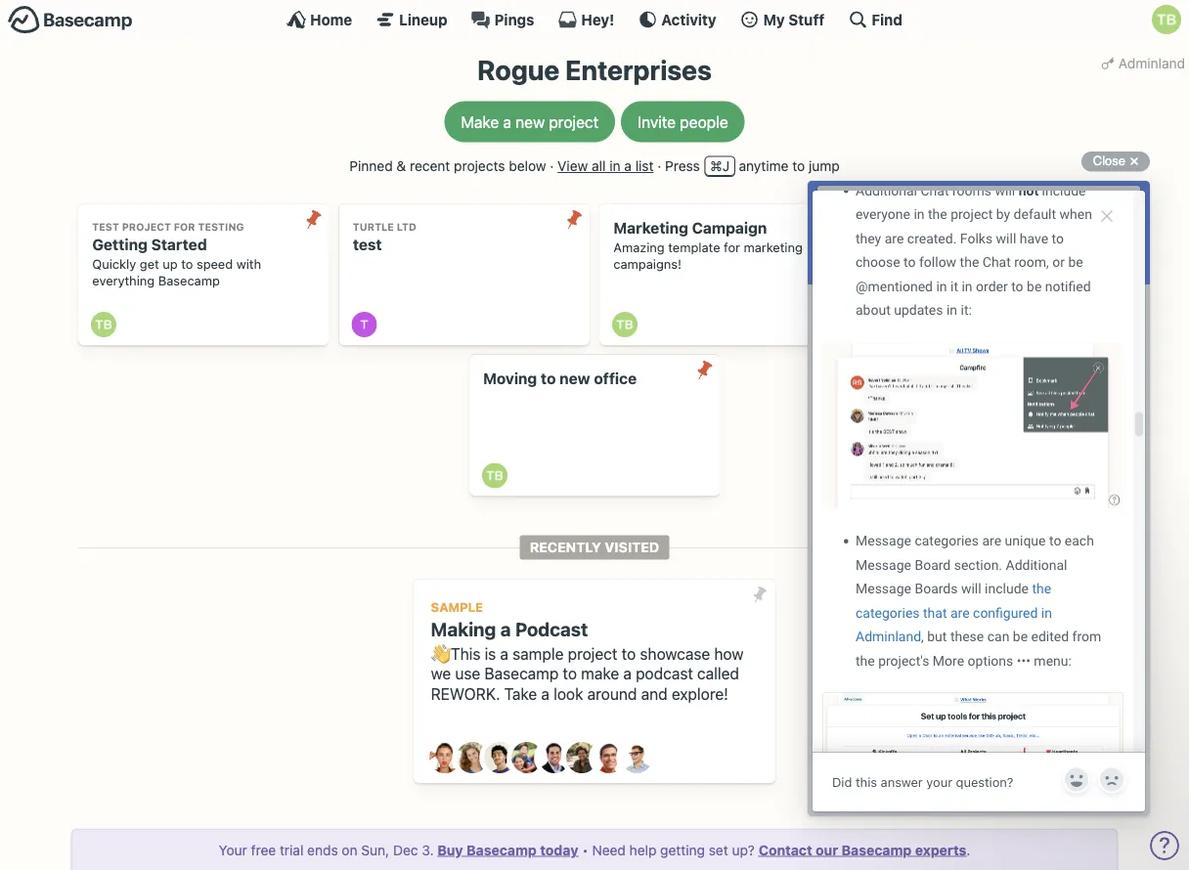 Task type: locate. For each thing, give the bounding box(es) containing it.
tim burton image inside moving to new office link
[[482, 463, 507, 488]]

0 horizontal spatial new
[[516, 113, 545, 131]]

0 horizontal spatial for
[[174, 221, 195, 233]]

1 horizontal spatial marketing
[[1004, 240, 1063, 255]]

project up "make"
[[568, 644, 618, 663]]

marketing
[[613, 219, 688, 237]]

people
[[680, 113, 728, 131]]

up
[[163, 257, 178, 271]]

0 vertical spatial project
[[549, 113, 599, 131]]

1 horizontal spatial new
[[560, 370, 590, 388]]

recently
[[530, 539, 601, 556]]

basecamp inside test project for testing getting started quickly get up to speed with everything basecamp
[[158, 273, 220, 288]]

template inside amazing template for marketing campaigns!
[[929, 240, 981, 255]]

steve marsh image
[[594, 742, 625, 774]]

cross small image
[[1123, 150, 1146, 173], [1123, 150, 1146, 173]]

0 horizontal spatial ·
[[550, 158, 554, 174]]

·
[[550, 158, 554, 174], [657, 158, 661, 174]]

a right make
[[503, 113, 511, 131]]

2 campaigns! from the left
[[874, 257, 942, 271]]

template
[[668, 240, 720, 255], [929, 240, 981, 255]]

project inside make a new project link
[[549, 113, 599, 131]]

hey! button
[[558, 10, 614, 29]]

home
[[310, 11, 352, 28]]

experts
[[915, 842, 966, 858]]

marketing inside the marketing campaign amazing template for marketing campaigns!
[[744, 240, 803, 255]]

your left free
[[219, 842, 247, 858]]

new for to
[[560, 370, 590, 388]]

new up below
[[516, 113, 545, 131]]

podcast
[[636, 665, 693, 683]]

2 horizontal spatial for
[[984, 240, 1001, 255]]

1 campaigns! from the left
[[613, 257, 682, 271]]

basecamp up take
[[485, 665, 559, 683]]

for inside test project for testing getting started quickly get up to speed with everything basecamp
[[174, 221, 195, 233]]

rework.
[[431, 685, 500, 703]]

moving
[[483, 370, 537, 388]]

we
[[431, 665, 451, 683]]

to
[[792, 158, 805, 174], [181, 257, 193, 271], [541, 370, 556, 388], [622, 644, 636, 663], [563, 665, 577, 683]]

1 horizontal spatial amazing
[[874, 240, 925, 255]]

buy basecamp today link
[[437, 842, 578, 858]]

nicole katz image
[[566, 742, 597, 774]]

your schedule
[[273, 835, 390, 851]]

None submit
[[298, 204, 329, 235], [559, 204, 590, 235], [689, 355, 720, 386], [744, 580, 775, 611], [298, 204, 329, 235], [559, 204, 590, 235], [689, 355, 720, 386], [744, 580, 775, 611]]

1 horizontal spatial ·
[[657, 158, 661, 174]]

to up podcast
[[622, 644, 636, 663]]

on
[[342, 842, 357, 858]]

a
[[503, 113, 511, 131], [624, 158, 632, 174], [500, 618, 511, 640], [500, 644, 509, 663], [623, 665, 632, 683], [541, 685, 549, 703]]

to right moving
[[541, 370, 556, 388]]

new left office
[[560, 370, 590, 388]]

1 horizontal spatial your
[[273, 835, 312, 851]]

project
[[122, 221, 171, 233]]

pings button
[[471, 10, 534, 29]]

rogue
[[477, 54, 560, 86]]

office
[[594, 370, 637, 388]]

make
[[461, 113, 499, 131]]

making
[[431, 618, 496, 640]]

project up view
[[549, 113, 599, 131]]

turtle ltd test
[[353, 221, 416, 254]]

1 horizontal spatial template
[[929, 240, 981, 255]]

campaigns! inside the marketing campaign amazing template for marketing campaigns!
[[613, 257, 682, 271]]

0 horizontal spatial template
[[668, 240, 720, 255]]

1 horizontal spatial for
[[724, 240, 740, 255]]

anytime
[[739, 158, 789, 174]]

a up around
[[623, 665, 632, 683]]

this
[[451, 644, 481, 663]]

sample
[[513, 644, 564, 663]]

invite
[[638, 113, 676, 131]]

.
[[966, 842, 970, 858]]

project inside sample making a podcast 👋 this is a sample project to showcase how we use basecamp to make a podcast called rework. take a look around and explore!
[[568, 644, 618, 663]]

trial
[[280, 842, 304, 858]]

2 template from the left
[[929, 240, 981, 255]]

a right making on the left bottom
[[500, 618, 511, 640]]

buy
[[437, 842, 463, 858]]

set
[[709, 842, 728, 858]]

in
[[609, 158, 621, 174]]

contact
[[759, 842, 812, 858]]

schedule
[[315, 835, 390, 851]]

0 horizontal spatial campaigns!
[[613, 257, 682, 271]]

your right up?
[[785, 835, 825, 851]]

1 marketing from the left
[[744, 240, 803, 255]]

· right list
[[657, 158, 661, 174]]

around
[[587, 685, 637, 703]]

tim burton image
[[91, 312, 116, 337]]

marketing campaign amazing template for marketing campaigns!
[[613, 219, 803, 271]]

tim burton image
[[1152, 5, 1181, 34], [612, 312, 638, 337], [873, 312, 898, 337], [482, 463, 507, 488]]

basecamp
[[158, 273, 220, 288], [485, 665, 559, 683], [467, 842, 537, 858], [842, 842, 912, 858]]

a right in
[[624, 158, 632, 174]]

moving to new office link
[[469, 355, 720, 496]]

recent
[[410, 158, 450, 174]]

your for your schedule
[[273, 835, 312, 851]]

your assignments
[[785, 835, 930, 851]]

main element
[[0, 0, 1189, 38]]

0 horizontal spatial marketing
[[744, 240, 803, 255]]

for inside amazing template for marketing campaigns!
[[984, 240, 1001, 255]]

basecamp down up
[[158, 273, 220, 288]]

podcast
[[515, 618, 588, 640]]

1 vertical spatial new
[[560, 370, 590, 388]]

template inside the marketing campaign amazing template for marketing campaigns!
[[668, 240, 720, 255]]

rogue enterprises
[[477, 54, 712, 86]]

get
[[140, 257, 159, 271]]

1 template from the left
[[668, 240, 720, 255]]

moving to new office
[[483, 370, 637, 388]]

· left view
[[550, 158, 554, 174]]

1 amazing from the left
[[613, 240, 665, 255]]

new
[[516, 113, 545, 131], [560, 370, 590, 388]]

turtle
[[353, 221, 394, 233]]

your free trial ends on sun, dec  3. buy basecamp today • need help getting set up? contact our basecamp experts .
[[219, 842, 970, 858]]

activity
[[661, 11, 716, 28]]

make a new project
[[461, 113, 599, 131]]

2 amazing from the left
[[874, 240, 925, 255]]

basecamp right our
[[842, 842, 912, 858]]

1 horizontal spatial campaigns!
[[874, 257, 942, 271]]

test
[[92, 221, 119, 233]]

0 horizontal spatial amazing
[[613, 240, 665, 255]]

to up 'look'
[[563, 665, 577, 683]]

assignments
[[828, 835, 930, 851]]

tim burton image inside amazing template for marketing campaigns! link
[[873, 312, 898, 337]]

for
[[174, 221, 195, 233], [724, 240, 740, 255], [984, 240, 1001, 255]]

josh fiske image
[[539, 742, 570, 774]]

a left 'look'
[[541, 685, 549, 703]]

and
[[641, 685, 668, 703]]

amazing inside the marketing campaign amazing template for marketing campaigns!
[[613, 240, 665, 255]]

2 horizontal spatial your
[[785, 835, 825, 851]]

hey!
[[581, 11, 614, 28]]

ltd
[[397, 221, 416, 233]]

your
[[273, 835, 312, 851], [785, 835, 825, 851], [219, 842, 247, 858]]

0 vertical spatial new
[[516, 113, 545, 131]]

to right up
[[181, 257, 193, 271]]

1 vertical spatial project
[[568, 644, 618, 663]]

amazing template for marketing campaigns! link
[[860, 204, 1111, 345]]

your left on
[[273, 835, 312, 851]]

adminland
[[1119, 55, 1185, 71]]

contact our basecamp experts link
[[759, 842, 966, 858]]

2 marketing from the left
[[1004, 240, 1063, 255]]

stuff
[[788, 11, 825, 28]]

testing
[[198, 221, 244, 233]]

our
[[816, 842, 838, 858]]



Task type: describe. For each thing, give the bounding box(es) containing it.
projects
[[454, 158, 505, 174]]

campaign
[[692, 219, 767, 237]]

for inside the marketing campaign amazing template for marketing campaigns!
[[724, 240, 740, 255]]

0 horizontal spatial your
[[219, 842, 247, 858]]

test project for testing getting started quickly get up to speed with everything basecamp
[[92, 221, 261, 288]]

is
[[485, 644, 496, 663]]

view all in a list link
[[558, 158, 654, 174]]

to left jump
[[792, 158, 805, 174]]

test
[[353, 235, 382, 254]]

&
[[396, 158, 406, 174]]

getting
[[92, 235, 148, 254]]

your for your assignments
[[785, 835, 825, 851]]

amazing template for marketing campaigns!
[[874, 240, 1063, 271]]

ends
[[307, 842, 338, 858]]

👋
[[431, 644, 446, 663]]

explore!
[[672, 685, 728, 703]]

pinned & recent projects below · view all in a list
[[349, 158, 654, 174]]

make
[[581, 665, 619, 683]]

home link
[[287, 10, 352, 29]]

a right is on the left bottom of the page
[[500, 644, 509, 663]]

view
[[558, 158, 588, 174]]

pings
[[494, 11, 534, 28]]

invite people
[[638, 113, 728, 131]]

called
[[697, 665, 739, 683]]

terry image
[[352, 312, 377, 337]]

lineup link
[[376, 10, 447, 29]]

for for campaigns!
[[984, 240, 1001, 255]]

quickly
[[92, 257, 136, 271]]

visited
[[605, 539, 659, 556]]

tim burton image inside main element
[[1152, 5, 1181, 34]]

basecamp right the buy
[[467, 842, 537, 858]]

annie bryan image
[[429, 742, 461, 774]]

2 · from the left
[[657, 158, 661, 174]]

lineup
[[399, 11, 447, 28]]

amazing inside amazing template for marketing campaigns!
[[874, 240, 925, 255]]

below
[[509, 158, 546, 174]]

new for a
[[516, 113, 545, 131]]

sun,
[[361, 842, 389, 858]]

take
[[504, 685, 537, 703]]

switch accounts image
[[8, 5, 133, 35]]

jump
[[809, 158, 840, 174]]

cheryl walters image
[[457, 742, 488, 774]]

⌘
[[710, 158, 722, 174]]

list
[[635, 158, 654, 174]]

my
[[763, 11, 785, 28]]

recently visited
[[530, 539, 659, 556]]

up?
[[732, 842, 755, 858]]

with
[[236, 257, 261, 271]]

today
[[540, 842, 578, 858]]

invite people link
[[621, 101, 745, 142]]

help
[[629, 842, 657, 858]]

basecamp inside sample making a podcast 👋 this is a sample project to showcase how we use basecamp to make a podcast called rework. take a look around and explore!
[[485, 665, 559, 683]]

close button
[[1081, 150, 1150, 173]]

find
[[872, 11, 902, 28]]

a inside make a new project link
[[503, 113, 511, 131]]

need
[[592, 842, 626, 858]]

sample making a podcast 👋 this is a sample project to showcase how we use basecamp to make a podcast called rework. take a look around and explore!
[[431, 600, 744, 703]]

press
[[665, 158, 700, 174]]

1 · from the left
[[550, 158, 554, 174]]

close
[[1093, 154, 1126, 168]]

how
[[714, 644, 744, 663]]

getting
[[660, 842, 705, 858]]

campaigns! inside amazing template for marketing campaigns!
[[874, 257, 942, 271]]

speed
[[197, 257, 233, 271]]

for for getting
[[174, 221, 195, 233]]

all
[[592, 158, 606, 174]]

my stuff button
[[740, 10, 825, 29]]

marketing inside amazing template for marketing campaigns!
[[1004, 240, 1063, 255]]

sample
[[431, 600, 483, 615]]

3.
[[422, 842, 434, 858]]

jared davis image
[[484, 742, 515, 774]]

free
[[251, 842, 276, 858]]

enterprises
[[565, 54, 712, 86]]

use
[[455, 665, 480, 683]]

adminland link
[[1097, 49, 1189, 77]]

make a new project link
[[444, 101, 615, 142]]

•
[[582, 842, 588, 858]]

jennifer young image
[[511, 742, 543, 774]]

⌘ j anytime to jump
[[710, 158, 840, 174]]

everything
[[92, 273, 155, 288]]

started
[[151, 235, 207, 254]]

victor cooper image
[[621, 742, 652, 774]]

pinned
[[349, 158, 393, 174]]

showcase
[[640, 644, 710, 663]]

to inside test project for testing getting started quickly get up to speed with everything basecamp
[[181, 257, 193, 271]]

look
[[554, 685, 583, 703]]

· press
[[657, 158, 700, 174]]



Task type: vqa. For each thing, say whether or not it's contained in the screenshot.
right THE AMAZING
yes



